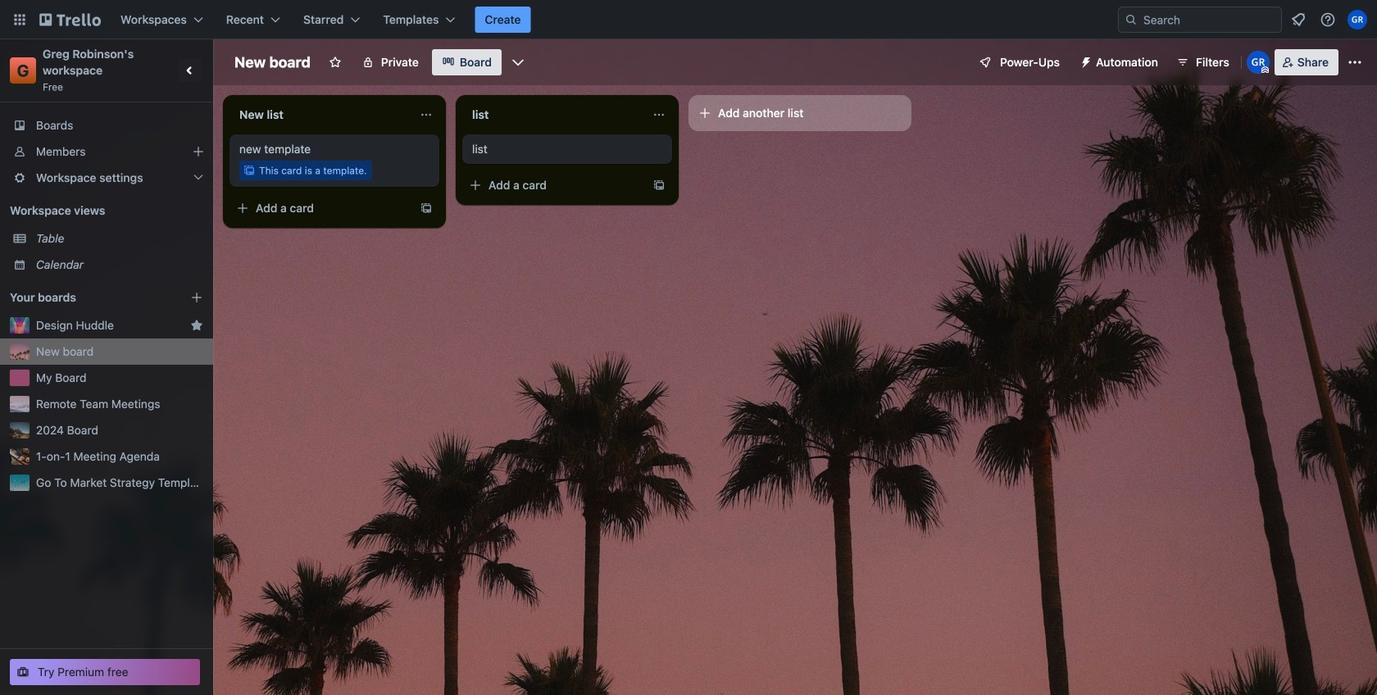 Task type: locate. For each thing, give the bounding box(es) containing it.
Board name text field
[[226, 49, 319, 75]]

greg robinson (gregrobinson96) image right "open information menu" image
[[1348, 10, 1368, 30]]

sm image
[[1074, 49, 1097, 72]]

greg robinson (gregrobinson96) image
[[1348, 10, 1368, 30], [1247, 51, 1270, 74]]

Search field
[[1138, 8, 1282, 31]]

1 horizontal spatial greg robinson (gregrobinson96) image
[[1348, 10, 1368, 30]]

star or unstar board image
[[329, 56, 342, 69]]

0 horizontal spatial greg robinson (gregrobinson96) image
[[1247, 51, 1270, 74]]

0 notifications image
[[1289, 10, 1309, 30]]

greg robinson (gregrobinson96) image down 'search' field in the top of the page
[[1247, 51, 1270, 74]]

workspace navigation collapse icon image
[[179, 59, 202, 82]]

open information menu image
[[1321, 11, 1337, 28]]

greg robinson (gregrobinson96) image inside primary element
[[1348, 10, 1368, 30]]

1 horizontal spatial create from template… image
[[653, 179, 666, 192]]

0 horizontal spatial create from template… image
[[420, 202, 433, 215]]

this member is an admin of this board. image
[[1262, 66, 1269, 74]]

0 vertical spatial create from template… image
[[653, 179, 666, 192]]

None text field
[[230, 102, 413, 128], [463, 102, 646, 128], [230, 102, 413, 128], [463, 102, 646, 128]]

create from template… image
[[653, 179, 666, 192], [420, 202, 433, 215]]

0 vertical spatial greg robinson (gregrobinson96) image
[[1348, 10, 1368, 30]]

primary element
[[0, 0, 1378, 39]]



Task type: vqa. For each thing, say whether or not it's contained in the screenshot.
Try Premium free BUTTON
no



Task type: describe. For each thing, give the bounding box(es) containing it.
customize views image
[[510, 54, 527, 71]]

add board image
[[190, 291, 203, 304]]

search image
[[1125, 13, 1138, 26]]

starred icon image
[[190, 319, 203, 332]]

1 vertical spatial greg robinson (gregrobinson96) image
[[1247, 51, 1270, 74]]

back to home image
[[39, 7, 101, 33]]

show menu image
[[1348, 54, 1364, 71]]

1 vertical spatial create from template… image
[[420, 202, 433, 215]]

your boards with 7 items element
[[10, 288, 166, 308]]



